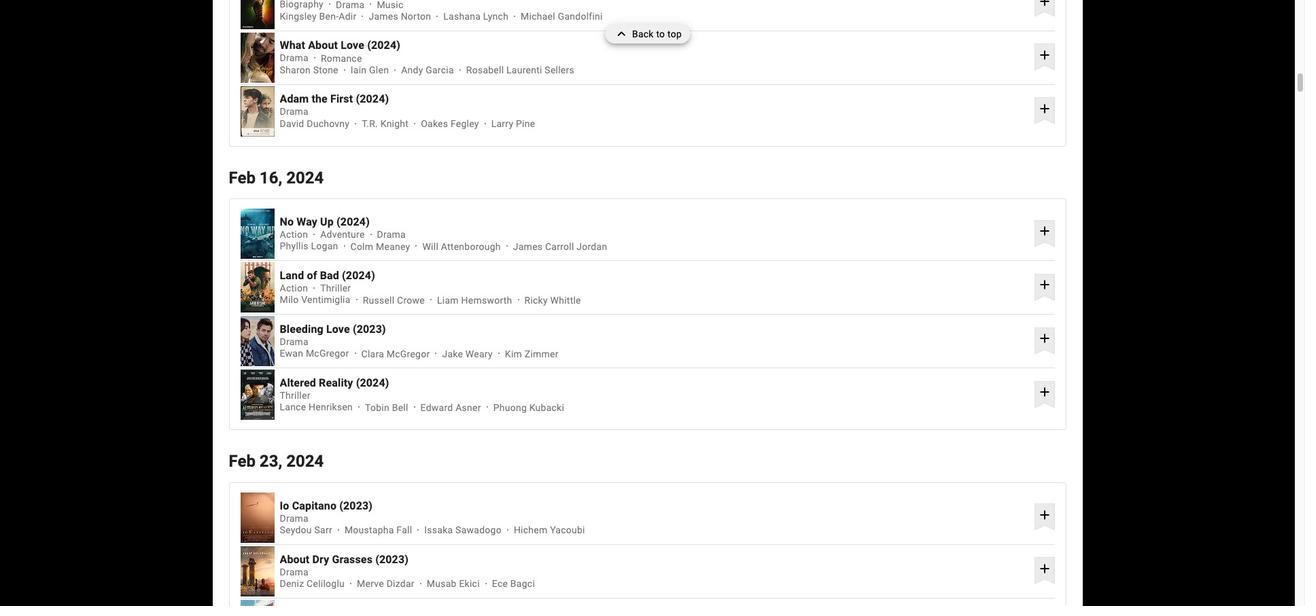 Task type: locate. For each thing, give the bounding box(es) containing it.
bleeding
[[280, 323, 324, 336]]

musab
[[427, 579, 457, 590]]

group left what
[[240, 32, 274, 83]]

0 vertical spatial action
[[280, 229, 308, 240]]

1 add image from the top
[[1037, 100, 1053, 117]]

7 group from the top
[[240, 370, 274, 421]]

thriller down bad
[[320, 283, 351, 294]]

(2024) inside adam the first (2024) drama
[[356, 93, 389, 106]]

(2023) up clara
[[353, 323, 386, 336]]

1 vertical spatial about
[[280, 554, 310, 566]]

bell
[[392, 402, 408, 413]]

altered reality (2024) thriller
[[280, 377, 389, 402]]

2 add image from the top
[[1037, 47, 1053, 63]]

0 vertical spatial 2024
[[286, 168, 324, 187]]

thriller up lance
[[280, 391, 311, 402]]

lashana
[[444, 11, 481, 22]]

seydou
[[280, 525, 312, 536]]

0 vertical spatial (2023)
[[353, 323, 386, 336]]

adventure
[[320, 229, 365, 240]]

way
[[297, 216, 318, 229]]

lance
[[280, 402, 306, 413]]

group for io capitano (2023)
[[240, 493, 274, 544]]

sharon
[[280, 65, 311, 75]]

(2024) right bad
[[342, 269, 375, 282]]

adam
[[280, 93, 309, 106]]

david
[[280, 118, 304, 129]]

group for bleeding love (2023)
[[240, 317, 274, 367]]

2 vertical spatial (2023)
[[376, 554, 409, 566]]

1 action from the top
[[280, 229, 308, 240]]

bad
[[320, 269, 339, 282]]

action
[[280, 229, 308, 240], [280, 283, 308, 294]]

about up romance
[[308, 39, 338, 52]]

clara
[[362, 349, 384, 360]]

james for james carroll jordan
[[513, 241, 543, 252]]

drama up seydou
[[280, 514, 309, 524]]

0 horizontal spatial thriller
[[280, 391, 311, 402]]

0 vertical spatial add image
[[1037, 0, 1053, 9]]

group
[[240, 0, 274, 29], [240, 32, 274, 83], [240, 86, 274, 136], [240, 209, 274, 259], [240, 263, 274, 313], [240, 317, 274, 367], [240, 370, 274, 421], [240, 493, 274, 544], [240, 547, 274, 597], [240, 601, 274, 607]]

2 mcgregor from the left
[[387, 349, 430, 360]]

mcgregor right clara
[[387, 349, 430, 360]]

group down merve dizdar in about dry grasses (2023) image
[[240, 601, 274, 607]]

edward asner
[[421, 402, 481, 413]]

thriller inside altered reality (2024) thriller
[[280, 391, 311, 402]]

(2024) up t.r.
[[356, 93, 389, 106]]

1 vertical spatial (2023)
[[340, 500, 373, 513]]

0 vertical spatial thriller
[[320, 283, 351, 294]]

russell
[[363, 295, 395, 306]]

io capitano (2023) drama
[[280, 500, 373, 524]]

about inside about dry grasses (2023) drama
[[280, 554, 310, 566]]

larry pine
[[491, 118, 536, 129]]

what about love (2024)
[[280, 39, 401, 52]]

1 horizontal spatial james
[[513, 241, 543, 252]]

1 2024 from the top
[[286, 168, 324, 187]]

2024 right 16,
[[286, 168, 324, 187]]

about up deniz
[[280, 554, 310, 566]]

(2024) up tobin
[[356, 377, 389, 390]]

kingsley
[[280, 11, 317, 22]]

1 vertical spatial james
[[513, 241, 543, 252]]

laurenti
[[507, 65, 542, 75]]

david duchovny and oakes fegley in adam the first (2024) image
[[240, 86, 274, 136]]

(2024)
[[367, 39, 401, 52], [356, 93, 389, 106], [337, 216, 370, 229], [342, 269, 375, 282], [356, 377, 389, 390]]

tobin
[[365, 402, 390, 413]]

16,
[[260, 168, 282, 187]]

hichem yacoubi
[[514, 525, 585, 536]]

of
[[307, 269, 317, 282]]

(2023) for io capitano (2023)
[[340, 500, 373, 513]]

feb for feb 16, 2024
[[229, 168, 256, 187]]

dizdar
[[387, 579, 415, 590]]

group left david
[[240, 86, 274, 136]]

1 vertical spatial feb
[[229, 453, 256, 472]]

henriksen
[[309, 402, 353, 413]]

feb left 23,
[[229, 453, 256, 472]]

(2023) inside io capitano (2023) drama
[[340, 500, 373, 513]]

3 add image from the top
[[1037, 384, 1053, 401]]

action for no
[[280, 229, 308, 240]]

group for altered reality (2024)
[[240, 370, 274, 421]]

michael
[[521, 11, 556, 22]]

merve dizdar
[[357, 579, 415, 590]]

love up romance
[[341, 39, 365, 52]]

iain glen
[[351, 65, 389, 75]]

no way up (2024) image
[[240, 209, 274, 259]]

1 vertical spatial thriller
[[280, 391, 311, 402]]

1 vertical spatial 2024
[[286, 453, 324, 472]]

0 horizontal spatial mcgregor
[[306, 349, 349, 360]]

group left kingsley
[[240, 0, 274, 29]]

1 vertical spatial love
[[326, 323, 350, 336]]

altered reality (2024) image
[[240, 370, 274, 421]]

glen
[[369, 65, 389, 75]]

fegley
[[451, 118, 479, 129]]

(2023) inside bleeding love (2023) drama
[[353, 323, 386, 336]]

deniz
[[280, 579, 304, 590]]

mcgregor for ewan mcgregor
[[306, 349, 349, 360]]

logan
[[311, 241, 338, 252]]

(2024) inside altered reality (2024) thriller
[[356, 377, 389, 390]]

2024 for feb 23, 2024
[[286, 453, 324, 472]]

group for what about love (2024)
[[240, 32, 274, 83]]

io
[[280, 500, 289, 513]]

group left lance
[[240, 370, 274, 421]]

pine
[[516, 118, 536, 129]]

what about love (2024) button
[[280, 39, 1030, 52]]

(2023) up the moustapha
[[340, 500, 373, 513]]

6 group from the top
[[240, 317, 274, 367]]

the
[[312, 93, 328, 106]]

5 group from the top
[[240, 263, 274, 313]]

add image for the
[[1037, 100, 1053, 117]]

land of bad (2024) button
[[280, 269, 1030, 282]]

tobin bell
[[365, 402, 408, 413]]

ricky whittle
[[525, 295, 581, 306]]

group left ewan
[[240, 317, 274, 367]]

feb left 16,
[[229, 168, 256, 187]]

3 group from the top
[[240, 86, 274, 136]]

phyllis logan
[[280, 241, 338, 252]]

2024 for feb 16, 2024
[[286, 168, 324, 187]]

group for about dry grasses (2023)
[[240, 547, 274, 597]]

issaka sawadogo
[[425, 525, 502, 536]]

no way up (2024) button
[[280, 216, 1030, 229]]

8 group from the top
[[240, 493, 274, 544]]

2 feb from the top
[[229, 453, 256, 472]]

(2024) for what about love (2024)
[[367, 39, 401, 52]]

back to top
[[632, 29, 682, 39]]

(2023) for bleeding love (2023)
[[353, 323, 386, 336]]

add image
[[1037, 100, 1053, 117], [1037, 223, 1053, 240], [1037, 277, 1053, 293], [1037, 331, 1053, 347], [1037, 507, 1053, 524], [1037, 561, 1053, 577]]

drama up "meaney"
[[377, 229, 406, 240]]

group left io
[[240, 493, 274, 544]]

mcgregor down bleeding love (2023) drama
[[306, 349, 349, 360]]

kim
[[505, 349, 522, 360]]

1 feb from the top
[[229, 168, 256, 187]]

2024 right 23,
[[286, 453, 324, 472]]

4 group from the top
[[240, 209, 274, 259]]

4 add image from the top
[[1037, 331, 1053, 347]]

altered reality (2024) button
[[280, 377, 1030, 390]]

add image for what about love (2024)
[[1037, 47, 1053, 63]]

back to top button
[[605, 24, 690, 44]]

carroll
[[545, 241, 574, 252]]

5 add image from the top
[[1037, 507, 1053, 524]]

2 group from the top
[[240, 32, 274, 83]]

1 vertical spatial action
[[280, 283, 308, 294]]

love
[[341, 39, 365, 52], [326, 323, 350, 336]]

merve
[[357, 579, 384, 590]]

attenborough
[[441, 241, 501, 252]]

2 vertical spatial add image
[[1037, 384, 1053, 401]]

about
[[308, 39, 338, 52], [280, 554, 310, 566]]

action up phyllis
[[280, 229, 308, 240]]

grasses
[[332, 554, 373, 566]]

milo
[[280, 295, 299, 306]]

love down ventimiglia
[[326, 323, 350, 336]]

andy garcia
[[401, 65, 454, 75]]

lynch
[[483, 11, 509, 22]]

drama up ewan
[[280, 337, 309, 348]]

james left carroll
[[513, 241, 543, 252]]

0 vertical spatial james
[[369, 11, 398, 22]]

issaka
[[425, 525, 453, 536]]

jordan
[[577, 241, 608, 252]]

1 mcgregor from the left
[[306, 349, 349, 360]]

group left no
[[240, 209, 274, 259]]

moustapha fall
[[345, 525, 412, 536]]

(2024) up glen
[[367, 39, 401, 52]]

action up 'milo'
[[280, 283, 308, 294]]

0 horizontal spatial james
[[369, 11, 398, 22]]

add image
[[1037, 0, 1053, 9], [1037, 47, 1053, 63], [1037, 384, 1053, 401]]

9 group from the top
[[240, 547, 274, 597]]

drama up deniz
[[280, 567, 309, 578]]

gandolfini
[[558, 11, 603, 22]]

jake
[[442, 349, 463, 360]]

thriller
[[320, 283, 351, 294], [280, 391, 311, 402]]

1 horizontal spatial mcgregor
[[387, 349, 430, 360]]

(2023) up merve dizdar
[[376, 554, 409, 566]]

add image for dry
[[1037, 561, 1053, 577]]

bleeding love (2023) drama
[[280, 323, 386, 348]]

2 2024 from the top
[[286, 453, 324, 472]]

(2024) for land of bad (2024)
[[342, 269, 375, 282]]

merve dizdar in about dry grasses (2023) image
[[240, 547, 274, 597]]

(2024) up adventure at left top
[[337, 216, 370, 229]]

1 vertical spatial add image
[[1037, 47, 1053, 63]]

to
[[657, 29, 665, 39]]

james left norton on the left of the page
[[369, 11, 398, 22]]

2 action from the top
[[280, 283, 308, 294]]

drama inside io capitano (2023) drama
[[280, 514, 309, 524]]

0 vertical spatial feb
[[229, 168, 256, 187]]

phuong
[[494, 402, 527, 413]]

group left 'milo'
[[240, 263, 274, 313]]

2 add image from the top
[[1037, 223, 1053, 240]]

drama up david
[[280, 106, 309, 117]]

6 add image from the top
[[1037, 561, 1053, 577]]

back
[[632, 29, 654, 39]]

oakes fegley
[[421, 118, 479, 129]]

hemsworth
[[461, 295, 512, 306]]

group up drive-away dolls (2024) image
[[240, 547, 274, 597]]



Task type: vqa. For each thing, say whether or not it's contained in the screenshot.
eighth group from the top
yes



Task type: describe. For each thing, give the bounding box(es) containing it.
hichem
[[514, 525, 548, 536]]

kingsley ben-adir in bob marley: one love (2024) image
[[240, 0, 274, 29]]

no
[[280, 216, 294, 229]]

ece
[[492, 579, 508, 590]]

bagci
[[511, 579, 535, 590]]

land
[[280, 269, 304, 282]]

group for adam the first (2024)
[[240, 86, 274, 136]]

miguel ángel muñoz and marielle jaffe in what about love (2024) image
[[240, 32, 274, 83]]

clara mcgregor
[[362, 349, 430, 360]]

3 add image from the top
[[1037, 277, 1053, 293]]

adir
[[339, 11, 357, 22]]

fall
[[397, 525, 412, 536]]

0 vertical spatial love
[[341, 39, 365, 52]]

0 vertical spatial about
[[308, 39, 338, 52]]

michael gandolfini
[[521, 11, 603, 22]]

sawadogo
[[456, 525, 502, 536]]

deniz celiloglu
[[280, 579, 345, 590]]

garcia
[[426, 65, 454, 75]]

drama inside about dry grasses (2023) drama
[[280, 567, 309, 578]]

group for no way up (2024)
[[240, 209, 274, 259]]

ewan mcgregor
[[280, 349, 349, 360]]

liam hemsworth
[[437, 295, 512, 306]]

meaney
[[376, 241, 410, 252]]

1 group from the top
[[240, 0, 274, 29]]

sharon stone
[[280, 65, 339, 75]]

bleeding love (2023) button
[[280, 323, 1030, 336]]

kubacki
[[530, 402, 565, 413]]

expand less image
[[613, 24, 632, 44]]

lashana lynch
[[444, 11, 509, 22]]

asner
[[456, 402, 481, 413]]

ben-
[[319, 11, 339, 22]]

edward
[[421, 402, 453, 413]]

ewan
[[280, 349, 303, 360]]

add image for altered reality (2024)
[[1037, 384, 1053, 401]]

phuong kubacki
[[494, 402, 565, 413]]

james norton
[[369, 11, 431, 22]]

romance
[[321, 53, 362, 64]]

t.r. knight
[[362, 118, 409, 129]]

(2024) for adam the first (2024) drama
[[356, 93, 389, 106]]

what
[[280, 39, 305, 52]]

kingsley ben-adir
[[280, 11, 357, 22]]

altered
[[280, 377, 316, 390]]

feb 23, 2024
[[229, 453, 324, 472]]

io capitano (2023) image
[[240, 493, 274, 544]]

adam the first (2024) button
[[280, 93, 1030, 106]]

io capitano (2023) button
[[280, 500, 1030, 513]]

drama up sharon
[[280, 53, 309, 64]]

rosabell laurenti sellers
[[466, 65, 575, 75]]

kim zimmer
[[505, 349, 559, 360]]

oakes
[[421, 118, 448, 129]]

about dry grasses (2023) drama
[[280, 554, 409, 578]]

crowe
[[397, 295, 425, 306]]

1 horizontal spatial thriller
[[320, 283, 351, 294]]

james for james norton
[[369, 11, 398, 22]]

love inside bleeding love (2023) drama
[[326, 323, 350, 336]]

drive-away dolls (2024) image
[[240, 601, 274, 607]]

whittle
[[551, 295, 581, 306]]

zimmer
[[525, 349, 559, 360]]

ricky
[[525, 295, 548, 306]]

about dry grasses (2023) button
[[280, 554, 1030, 566]]

colm meaney
[[351, 241, 410, 252]]

drama inside adam the first (2024) drama
[[280, 106, 309, 117]]

rosabell
[[466, 65, 504, 75]]

moustapha
[[345, 525, 394, 536]]

drama inside bleeding love (2023) drama
[[280, 337, 309, 348]]

iain
[[351, 65, 367, 75]]

first
[[331, 93, 353, 106]]

ewan mcgregor and clara mcgregor in bleeding love (2023) image
[[240, 317, 274, 367]]

ventimiglia
[[301, 295, 351, 306]]

(2024) for no way up (2024)
[[337, 216, 370, 229]]

add image for capitano
[[1037, 507, 1053, 524]]

larry
[[491, 118, 514, 129]]

mcgregor for clara mcgregor
[[387, 349, 430, 360]]

will attenborough
[[423, 241, 501, 252]]

colm
[[351, 241, 374, 252]]

23,
[[260, 453, 282, 472]]

action for land
[[280, 283, 308, 294]]

1 add image from the top
[[1037, 0, 1053, 9]]

10 group from the top
[[240, 601, 274, 607]]

stone
[[313, 65, 339, 75]]

lance henriksen
[[280, 402, 353, 413]]

adam the first (2024) drama
[[280, 93, 389, 117]]

norton
[[401, 11, 431, 22]]

dry
[[313, 554, 329, 566]]

land of bad (2024)
[[280, 269, 375, 282]]

(2023) inside about dry grasses (2023) drama
[[376, 554, 409, 566]]

russell crowe, milo ventimiglia, luke hemsworth, ricky whittle, and liam hemsworth in land of bad (2024) image
[[240, 263, 274, 313]]

celiloglu
[[307, 579, 345, 590]]

no way up (2024)
[[280, 216, 370, 229]]

t.r.
[[362, 118, 378, 129]]

will
[[423, 241, 439, 252]]

sellers
[[545, 65, 575, 75]]

ekici
[[459, 579, 480, 590]]

add image for love
[[1037, 331, 1053, 347]]

group for land of bad (2024)
[[240, 263, 274, 313]]

james carroll jordan
[[513, 241, 608, 252]]

russell crowe
[[363, 295, 425, 306]]

feb for feb 23, 2024
[[229, 453, 256, 472]]

reality
[[319, 377, 353, 390]]

andy
[[401, 65, 423, 75]]



